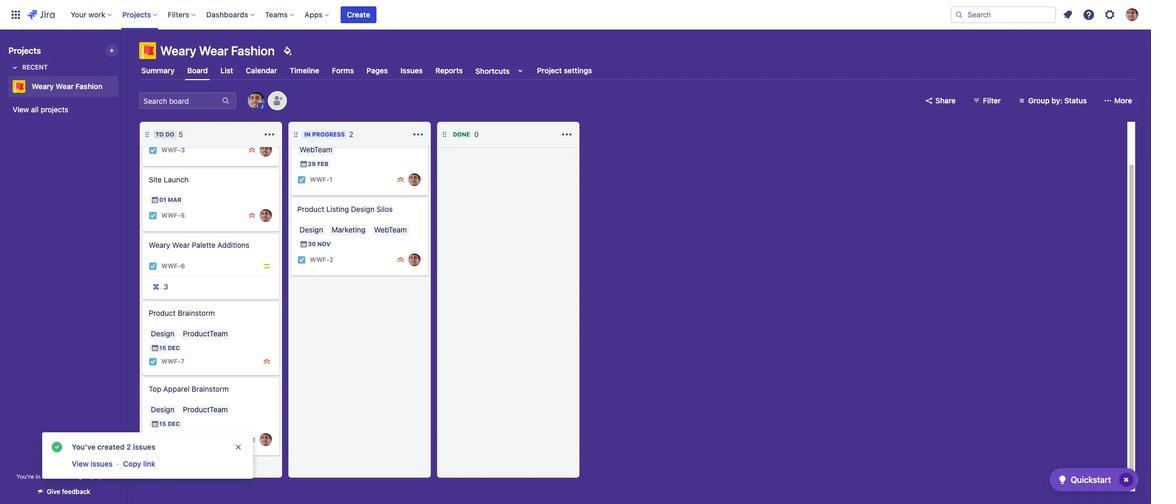 Task type: vqa. For each thing, say whether or not it's contained in the screenshot.
Star Shiba Task Force image's More icon
no



Task type: locate. For each thing, give the bounding box(es) containing it.
highest image for product listing design silos
[[397, 256, 405, 264]]

list link
[[218, 61, 235, 80]]

5 inside wwf-5 link
[[181, 212, 185, 220]]

2 vertical spatial 2
[[127, 443, 131, 452]]

wwf- down 29 nov
[[161, 146, 181, 154]]

weary up wwf-6
[[149, 241, 170, 250]]

1 15 dec from the top
[[159, 344, 180, 351]]

highest image for top apparel brainstorm
[[248, 436, 256, 444]]

issues
[[401, 66, 423, 75]]

0 horizontal spatial 29
[[159, 131, 167, 138]]

weary wear palette additions
[[149, 241, 250, 250]]

james peterson image for top apparel brainstorm
[[260, 434, 272, 446]]

task image left wwf-1 link
[[298, 176, 306, 184]]

dec
[[168, 344, 180, 351], [168, 420, 180, 427]]

quickstart button
[[1050, 468, 1139, 492]]

status
[[1065, 96, 1087, 105]]

1 vertical spatial 15 dec
[[159, 420, 180, 427]]

design left the
[[298, 110, 321, 119]]

weary wear fashion link
[[8, 76, 114, 97]]

weary wear fashion
[[160, 43, 275, 58], [32, 82, 103, 91]]

nov
[[169, 131, 182, 138], [317, 241, 331, 247]]

5 right do on the top left
[[179, 130, 183, 139]]

james peterson image
[[248, 92, 265, 109], [408, 174, 421, 186], [260, 209, 272, 222], [408, 254, 421, 266], [260, 434, 272, 446]]

highest image
[[397, 176, 405, 184], [248, 212, 256, 220], [397, 256, 405, 264], [263, 358, 271, 366], [248, 436, 256, 444]]

silos
[[377, 205, 393, 214]]

3 down 29 nov
[[181, 146, 185, 154]]

copy
[[123, 459, 141, 468]]

30 november 2023 image
[[300, 240, 308, 248], [300, 240, 308, 248]]

projects button
[[119, 6, 161, 23]]

1 vertical spatial task image
[[149, 262, 157, 271]]

view all projects
[[13, 105, 68, 114]]

0 vertical spatial 15
[[159, 344, 166, 351]]

shortcuts button
[[474, 61, 529, 80]]

filters
[[168, 10, 189, 19]]

weary right the
[[336, 110, 358, 119]]

0 vertical spatial dec
[[168, 344, 180, 351]]

1 horizontal spatial fashion
[[231, 43, 275, 58]]

15
[[159, 344, 166, 351], [159, 420, 166, 427]]

give
[[47, 488, 60, 496]]

more button
[[1098, 92, 1139, 109]]

add people image
[[271, 94, 284, 107]]

3 right confluence image
[[164, 282, 168, 291]]

1 15 from the top
[[159, 344, 166, 351]]

0 vertical spatial 3
[[181, 146, 185, 154]]

apps button
[[302, 6, 333, 23]]

create
[[347, 10, 370, 19], [157, 463, 180, 472]]

view left all
[[13, 105, 29, 114]]

2 column actions menu image from the left
[[412, 128, 425, 141]]

1 vertical spatial 3
[[164, 282, 168, 291]]

29 february 2024 image
[[300, 160, 308, 168], [300, 160, 308, 168]]

wear left site
[[360, 110, 377, 119]]

create right apps popup button
[[347, 10, 370, 19]]

0 vertical spatial 15 dec
[[159, 344, 180, 351]]

nov right to
[[169, 131, 182, 138]]

wwf-3 link
[[161, 146, 185, 155]]

accessories
[[188, 110, 229, 119]]

2 15 from the top
[[159, 420, 166, 427]]

board
[[187, 66, 208, 75]]

0 vertical spatial fashion
[[231, 43, 275, 58]]

0 vertical spatial 2
[[349, 130, 354, 139]]

0 horizontal spatial weary wear fashion
[[32, 82, 103, 91]]

0 horizontal spatial create
[[157, 463, 180, 472]]

3 inside button
[[164, 282, 168, 291]]

product left "listing"
[[298, 205, 324, 214]]

1 vertical spatial dec
[[168, 420, 180, 427]]

weary wear fashion up list
[[160, 43, 275, 58]]

0 vertical spatial create
[[347, 10, 370, 19]]

1 horizontal spatial design
[[351, 205, 375, 214]]

1 vertical spatial create button
[[140, 458, 282, 477]]

project settings link
[[535, 61, 594, 80]]

task image up link
[[149, 436, 157, 444]]

set background color image
[[281, 44, 294, 57]]

weary wear fashion up view all projects link on the top
[[32, 82, 103, 91]]

0 horizontal spatial issues
[[91, 459, 113, 468]]

0 vertical spatial nov
[[169, 131, 182, 138]]

0 horizontal spatial view
[[13, 105, 29, 114]]

timeline link
[[288, 61, 322, 80]]

1 horizontal spatial product
[[298, 205, 324, 214]]

wwf- up apparel on the left
[[161, 358, 181, 366]]

2
[[349, 130, 354, 139], [330, 256, 334, 264], [127, 443, 131, 452]]

column actions menu image
[[263, 128, 276, 141], [412, 128, 425, 141], [561, 128, 573, 141]]

15 for product
[[159, 344, 166, 351]]

29 nov
[[159, 131, 182, 138]]

create button down dismiss icon
[[140, 458, 282, 477]]

view all projects link
[[8, 100, 118, 119]]

create right link
[[157, 463, 180, 472]]

banner containing your work
[[0, 0, 1152, 30]]

1 horizontal spatial create button
[[341, 6, 377, 23]]

product for product brainstorm
[[149, 309, 176, 318]]

brainstorm down 6
[[178, 309, 215, 318]]

1 vertical spatial view
[[72, 459, 89, 468]]

task image down 01 march 2024 image
[[149, 212, 157, 220]]

15 dec
[[159, 344, 180, 351], [159, 420, 180, 427]]

wwf- down the 29 feb
[[310, 176, 330, 184]]

3 button
[[149, 281, 171, 293]]

dismiss quickstart image
[[1118, 472, 1135, 488]]

1 vertical spatial 15
[[159, 420, 166, 427]]

1 vertical spatial issues
[[91, 459, 113, 468]]

wwf- down 01 mar
[[161, 212, 181, 220]]

task image for wwf-2
[[298, 256, 306, 264]]

fashion up calendar
[[231, 43, 275, 58]]

fashion
[[231, 43, 275, 58], [76, 82, 103, 91]]

15 down top
[[159, 420, 166, 427]]

wear up view all projects link on the top
[[56, 82, 74, 91]]

summary
[[141, 66, 175, 75]]

2 down 30 nov at the top left
[[330, 256, 334, 264]]

product down "3" button
[[149, 309, 176, 318]]

wwf- up "3" button
[[161, 262, 181, 270]]

banner
[[0, 0, 1152, 30]]

0 vertical spatial create button
[[341, 6, 377, 23]]

15 dec for brainstorm
[[159, 344, 180, 351]]

task image
[[298, 176, 306, 184], [149, 262, 157, 271]]

1 horizontal spatial 29
[[308, 160, 316, 167]]

1 vertical spatial 29
[[308, 160, 316, 167]]

wwf- down 30 nov at the top left
[[310, 256, 330, 264]]

0 horizontal spatial fashion
[[76, 82, 103, 91]]

help image
[[1083, 8, 1096, 21]]

create project image
[[108, 46, 116, 55]]

2 up copy
[[127, 443, 131, 452]]

sidebar navigation image
[[115, 42, 138, 63]]

settings image
[[1104, 8, 1117, 21]]

task image down 29 november 2023 icon
[[149, 146, 157, 155]]

5 down mar
[[181, 212, 185, 220]]

0 horizontal spatial task image
[[149, 262, 157, 271]]

15 dec up the "wwf-7"
[[159, 344, 180, 351]]

1 horizontal spatial issues
[[133, 443, 156, 452]]

2 vertical spatial brainstorm
[[192, 385, 229, 394]]

1 vertical spatial projects
[[8, 46, 41, 55]]

0 vertical spatial projects
[[122, 10, 151, 19]]

brainstorm
[[149, 110, 186, 119], [178, 309, 215, 318], [192, 385, 229, 394]]

your profile and settings image
[[1126, 8, 1139, 21]]

1 horizontal spatial 2
[[330, 256, 334, 264]]

reports
[[436, 66, 463, 75]]

projects right work
[[122, 10, 151, 19]]

more
[[1115, 96, 1133, 105]]

1 dec from the top
[[168, 344, 180, 351]]

15 up the "wwf-7"
[[159, 344, 166, 351]]

1 horizontal spatial task image
[[298, 176, 306, 184]]

nov right 30
[[317, 241, 331, 247]]

dec up the "wwf-7"
[[168, 344, 180, 351]]

0 vertical spatial product
[[298, 205, 324, 214]]

link
[[143, 459, 155, 468]]

0 vertical spatial design
[[298, 110, 321, 119]]

task image left wwf-7 link
[[149, 358, 157, 366]]

7
[[181, 358, 185, 366]]

weary down recent
[[32, 82, 54, 91]]

progress
[[312, 131, 345, 138]]

0 vertical spatial task image
[[298, 176, 306, 184]]

fashion inside weary wear fashion link
[[76, 82, 103, 91]]

you're in a team-managed project
[[16, 473, 110, 480]]

6
[[181, 262, 185, 270]]

confluence image
[[152, 283, 160, 291]]

calendar link
[[244, 61, 279, 80]]

tab list
[[133, 61, 1145, 80]]

projects
[[122, 10, 151, 19], [8, 46, 41, 55]]

top apparel brainstorm
[[149, 385, 229, 394]]

product
[[298, 205, 324, 214], [149, 309, 176, 318]]

brainstorm right apparel on the left
[[192, 385, 229, 394]]

0 horizontal spatial product
[[149, 309, 176, 318]]

task image for wwf-1
[[298, 176, 306, 184]]

site launch
[[149, 175, 189, 184]]

1 vertical spatial weary wear fashion
[[32, 82, 103, 91]]

issues up copy link
[[133, 443, 156, 452]]

0 vertical spatial weary wear fashion
[[160, 43, 275, 58]]

1 horizontal spatial nov
[[317, 241, 331, 247]]

3
[[181, 146, 185, 154], [164, 282, 168, 291]]

15 dec down apparel on the left
[[159, 420, 180, 427]]

1 vertical spatial nov
[[317, 241, 331, 247]]

issues up project
[[91, 459, 113, 468]]

2 down design the weary wear site
[[349, 130, 354, 139]]

0 vertical spatial 29
[[159, 131, 167, 138]]

Search board text field
[[140, 93, 221, 108]]

task image
[[149, 146, 157, 155], [149, 212, 157, 220], [298, 256, 306, 264], [149, 358, 157, 366], [149, 436, 157, 444]]

wwf-
[[161, 146, 181, 154], [310, 176, 330, 184], [161, 212, 181, 220], [310, 256, 330, 264], [161, 262, 181, 270], [161, 358, 181, 366]]

1 horizontal spatial view
[[72, 459, 89, 468]]

0 vertical spatial view
[[13, 105, 29, 114]]

dashboards button
[[203, 6, 259, 23]]

2 horizontal spatial 2
[[349, 130, 354, 139]]

0 horizontal spatial column actions menu image
[[263, 128, 276, 141]]

task image left wwf-2 link
[[298, 256, 306, 264]]

1 horizontal spatial column actions menu image
[[412, 128, 425, 141]]

view up managed
[[72, 459, 89, 468]]

feedback
[[62, 488, 90, 496]]

task image for wwf-7
[[149, 358, 157, 366]]

wear
[[199, 43, 228, 58], [56, 82, 74, 91], [360, 110, 377, 119], [172, 241, 190, 250]]

1 vertical spatial create
[[157, 463, 180, 472]]

1 horizontal spatial create
[[347, 10, 370, 19]]

design left the silos
[[351, 205, 375, 214]]

3 column actions menu image from the left
[[561, 128, 573, 141]]

jira image
[[27, 8, 55, 21], [27, 8, 55, 21]]

0 horizontal spatial 3
[[164, 282, 168, 291]]

1 column actions menu image from the left
[[263, 128, 276, 141]]

2 horizontal spatial column actions menu image
[[561, 128, 573, 141]]

1 vertical spatial product
[[149, 309, 176, 318]]

wwf-6 link
[[161, 262, 185, 271]]

1 vertical spatial fashion
[[76, 82, 103, 91]]

2 dec from the top
[[168, 420, 180, 427]]

teams button
[[262, 6, 298, 23]]

issues
[[133, 443, 156, 452], [91, 459, 113, 468]]

weary
[[160, 43, 196, 58], [32, 82, 54, 91], [336, 110, 358, 119], [149, 241, 170, 250]]

1 vertical spatial 5
[[181, 212, 185, 220]]

0 horizontal spatial 2
[[127, 443, 131, 452]]

projects inside the projects dropdown button
[[122, 10, 151, 19]]

listing
[[326, 205, 349, 214]]

0 horizontal spatial nov
[[169, 131, 182, 138]]

5
[[179, 130, 183, 139], [181, 212, 185, 220]]

fashion left add to starred 'icon'
[[76, 82, 103, 91]]

issues link
[[399, 61, 425, 80]]

1 vertical spatial brainstorm
[[178, 309, 215, 318]]

15 dec for apparel
[[159, 420, 180, 427]]

15 for top
[[159, 420, 166, 427]]

1 horizontal spatial projects
[[122, 10, 151, 19]]

you've
[[72, 443, 96, 452]]

2 15 dec from the top
[[159, 420, 180, 427]]

apparel
[[163, 385, 190, 394]]

column actions menu image for 0
[[561, 128, 573, 141]]

project
[[91, 473, 110, 480]]

projects up recent
[[8, 46, 41, 55]]

create button right apps popup button
[[341, 6, 377, 23]]

design the weary wear site
[[298, 110, 391, 119]]

column actions menu image for 5
[[263, 128, 276, 141]]

wwf- for 1
[[310, 176, 330, 184]]

15 december 2023 image
[[151, 344, 159, 352], [151, 344, 159, 352], [151, 420, 159, 428], [151, 420, 159, 428]]

calendar
[[246, 66, 277, 75]]

0 horizontal spatial design
[[298, 110, 321, 119]]

appswitcher icon image
[[9, 8, 22, 21]]

brainstorm down the search board text box
[[149, 110, 186, 119]]

dec down apparel on the left
[[168, 420, 180, 427]]

task image left "wwf-6" link at the left
[[149, 262, 157, 271]]

view
[[13, 105, 29, 114], [72, 459, 89, 468]]

james peterson image for product listing design silos
[[408, 254, 421, 266]]

29
[[159, 131, 167, 138], [308, 160, 316, 167]]

0 vertical spatial brainstorm
[[149, 110, 186, 119]]



Task type: describe. For each thing, give the bounding box(es) containing it.
project settings
[[537, 66, 592, 75]]

view issues
[[72, 459, 113, 468]]

29 for 29 feb
[[308, 160, 316, 167]]

group
[[1029, 96, 1050, 105]]

weary up board
[[160, 43, 196, 58]]

create button inside primary 'element'
[[341, 6, 377, 23]]

highest image for design the weary wear site
[[397, 176, 405, 184]]

feb
[[317, 160, 329, 167]]

your work button
[[67, 6, 116, 23]]

palette
[[192, 241, 216, 250]]

nov for 29 nov
[[169, 131, 182, 138]]

to
[[156, 131, 164, 138]]

product for product listing design silos
[[298, 205, 324, 214]]

0 horizontal spatial projects
[[8, 46, 41, 55]]

list
[[221, 66, 233, 75]]

29 for 29 nov
[[159, 131, 167, 138]]

quickstart
[[1071, 475, 1111, 485]]

30
[[308, 241, 316, 247]]

add to starred image
[[115, 80, 128, 93]]

product listing design silos
[[298, 205, 393, 214]]

you've created 2 issues
[[72, 443, 156, 452]]

nov for 30 nov
[[317, 241, 331, 247]]

wwf-7
[[161, 358, 185, 366]]

success image
[[51, 441, 63, 454]]

wwf-5 link
[[161, 211, 185, 220]]

1 horizontal spatial weary wear fashion
[[160, 43, 275, 58]]

james peterson image
[[260, 144, 272, 157]]

all
[[31, 105, 39, 114]]

give feedback button
[[30, 483, 97, 501]]

your work
[[71, 10, 105, 19]]

settings
[[564, 66, 592, 75]]

collapse recent projects image
[[8, 61, 21, 74]]

1 horizontal spatial 3
[[181, 146, 185, 154]]

primary element
[[6, 0, 951, 29]]

29 november 2023 image
[[151, 130, 159, 139]]

filter
[[983, 96, 1001, 105]]

notifications image
[[1062, 8, 1075, 21]]

01
[[159, 196, 166, 203]]

filters button
[[165, 6, 200, 23]]

james peterson image for design the weary wear site
[[408, 174, 421, 186]]

dismiss image
[[234, 443, 243, 452]]

wwf- for 7
[[161, 358, 181, 366]]

01 march 2024 image
[[151, 196, 159, 204]]

forms
[[332, 66, 354, 75]]

group by: status
[[1029, 96, 1087, 105]]

additions
[[218, 241, 250, 250]]

managed
[[64, 473, 89, 480]]

brainstorm accessories
[[149, 110, 229, 119]]

wwf-5
[[161, 212, 185, 220]]

work
[[88, 10, 105, 19]]

tab list containing board
[[133, 61, 1145, 80]]

29 november 2023 image
[[151, 130, 159, 139]]

01 mar
[[159, 196, 182, 203]]

wwf- for 3
[[161, 146, 181, 154]]

confluence image
[[152, 283, 160, 291]]

mar
[[168, 196, 182, 203]]

Search field
[[951, 6, 1057, 23]]

create inside primary 'element'
[[347, 10, 370, 19]]

project
[[537, 66, 562, 75]]

done
[[453, 131, 470, 138]]

teams
[[265, 10, 288, 19]]

highest image
[[248, 146, 256, 155]]

you're
[[16, 473, 34, 480]]

0
[[474, 130, 479, 139]]

wwf-3
[[161, 146, 185, 154]]

wwf-6
[[161, 262, 185, 270]]

site
[[149, 175, 162, 184]]

task image for wwf-5
[[149, 212, 157, 220]]

projects
[[41, 105, 68, 114]]

apps
[[305, 10, 323, 19]]

29 feb
[[308, 160, 329, 167]]

search image
[[955, 10, 964, 19]]

wear inside weary wear fashion link
[[56, 82, 74, 91]]

product brainstorm
[[149, 309, 215, 318]]

0 horizontal spatial create button
[[140, 458, 282, 477]]

check image
[[1056, 474, 1069, 486]]

in
[[304, 131, 311, 138]]

0 vertical spatial 5
[[179, 130, 183, 139]]

do
[[165, 131, 174, 138]]

wwf- for 2
[[310, 256, 330, 264]]

01 march 2024 image
[[151, 196, 159, 204]]

wwf- for 6
[[161, 262, 181, 270]]

copy link
[[123, 459, 155, 468]]

summary link
[[139, 61, 177, 80]]

task image for wwf-3
[[149, 146, 157, 155]]

created
[[97, 443, 125, 452]]

1 vertical spatial design
[[351, 205, 375, 214]]

dec for brainstorm
[[168, 344, 180, 351]]

2 for in progress 2
[[349, 130, 354, 139]]

wwf- for 5
[[161, 212, 181, 220]]

1 vertical spatial 2
[[330, 256, 334, 264]]

view for view issues
[[72, 459, 89, 468]]

in progress 2
[[304, 130, 354, 139]]

wwf-1 link
[[310, 175, 333, 184]]

give feedback
[[47, 488, 90, 496]]

shortcuts
[[476, 66, 510, 75]]

your
[[71, 10, 86, 19]]

0 vertical spatial issues
[[133, 443, 156, 452]]

share
[[936, 96, 956, 105]]

reports link
[[433, 61, 465, 80]]

medium image
[[263, 262, 271, 271]]

top
[[149, 385, 161, 394]]

timeline
[[290, 66, 319, 75]]

30 nov
[[308, 241, 331, 247]]

dec for apparel
[[168, 420, 180, 427]]

2 for you've created 2 issues
[[127, 443, 131, 452]]

dashboards
[[206, 10, 248, 19]]

filter button
[[967, 92, 1008, 109]]

1
[[330, 176, 333, 184]]

wear up 6
[[172, 241, 190, 250]]

the
[[323, 110, 334, 119]]

wwf-2 link
[[310, 256, 334, 265]]

pages
[[367, 66, 388, 75]]

to do 5
[[156, 130, 183, 139]]

copy link button
[[122, 458, 156, 471]]

by:
[[1052, 96, 1063, 105]]

wwf-7 link
[[161, 357, 185, 366]]

view for view all projects
[[13, 105, 29, 114]]

task image for wwf-6
[[149, 262, 157, 271]]

forms link
[[330, 61, 356, 80]]

wear up list
[[199, 43, 228, 58]]

a
[[42, 473, 45, 480]]

site
[[379, 110, 391, 119]]



